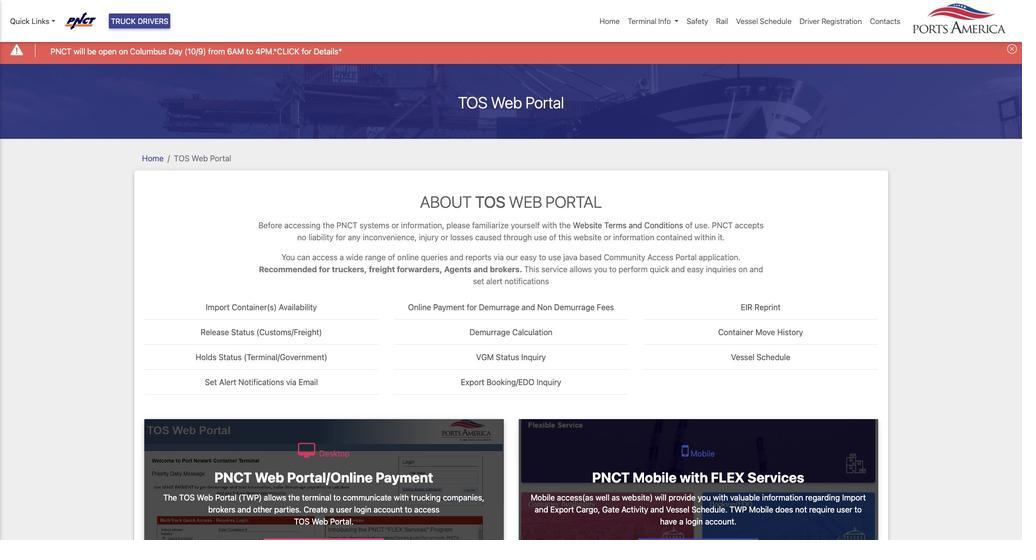 Task type: vqa. For each thing, say whether or not it's contained in the screenshot.
ECONOMIC ENGINE
no



Task type: describe. For each thing, give the bounding box(es) containing it.
1 horizontal spatial home
[[600, 16, 620, 25]]

the tos web portal (twp) allows the terminal to communicate with trucking companies, brokers and other parties. create a user login account to access tos web portal.
[[163, 493, 485, 526]]

injury
[[419, 233, 439, 242]]

vessel inside mobile access(as well as website) will provide you with valuable information regarding import and export cargo, gate activity and vessel schedule. twp mobile does not require user to have a login account.
[[666, 505, 690, 514]]

conditions
[[645, 221, 684, 230]]

through
[[504, 233, 532, 242]]

you
[[282, 253, 295, 262]]

pnct for be
[[51, 47, 72, 56]]

with right yourself
[[542, 221, 557, 230]]

flex
[[711, 469, 745, 486]]

status for release
[[231, 328, 255, 337]]

calculation
[[513, 328, 553, 337]]

will inside mobile access(as well as website) will provide you with valuable information regarding import and export cargo, gate activity and vessel schedule. twp mobile does not require user to have a login account.
[[655, 493, 667, 502]]

schedule.
[[692, 505, 728, 514]]

twp
[[730, 505, 748, 514]]

0 vertical spatial payment
[[434, 303, 465, 312]]

1 vertical spatial vessel schedule
[[732, 353, 791, 362]]

this
[[559, 233, 572, 242]]

user inside mobile access(as well as website) will provide you with valuable information regarding import and export cargo, gate activity and vessel schedule. twp mobile does not require user to have a login account.
[[837, 505, 853, 514]]

pnct up "any"
[[337, 221, 358, 230]]

non
[[538, 303, 552, 312]]

and right inquiries
[[750, 265, 764, 274]]

pnct mobile with flex services
[[593, 469, 805, 486]]

to inside this service allows you to perform quick and easy inquiries on and set alert notifications
[[610, 265, 617, 274]]

forwarders,
[[397, 265, 443, 274]]

safety link
[[683, 11, 713, 31]]

for down 'set'
[[467, 303, 477, 312]]

java
[[564, 253, 578, 262]]

driver registration link
[[796, 11, 867, 31]]

container move history
[[719, 328, 804, 337]]

demurrage down alert
[[479, 303, 520, 312]]

desktop
[[317, 449, 350, 458]]

inconvenience,
[[363, 233, 417, 242]]

0 horizontal spatial via
[[286, 378, 297, 387]]

account
[[374, 505, 403, 514]]

and left the cargo,
[[535, 505, 549, 514]]

email
[[299, 378, 318, 387]]

and right terms
[[629, 221, 643, 230]]

access inside the tos web portal (twp) allows the terminal to communicate with trucking companies, brokers and other parties. create a user login account to access tos web portal.
[[415, 505, 440, 514]]

notifications
[[239, 378, 284, 387]]

well
[[596, 493, 610, 502]]

mobile up website)
[[633, 469, 677, 486]]

6am
[[227, 47, 244, 56]]

please
[[447, 221, 470, 230]]

links
[[32, 16, 49, 25]]

container(s)
[[232, 303, 277, 312]]

it.
[[718, 233, 725, 242]]

wide
[[346, 253, 363, 262]]

terminal info link
[[624, 11, 683, 31]]

mobile access(as well as website) will provide you with valuable information regarding import and export cargo, gate activity and vessel schedule. twp mobile does not require user to have a login account.
[[531, 493, 867, 526]]

portal inside the tos web portal (twp) allows the terminal to communicate with trucking companies, brokers and other parties. create a user login account to access tos web portal.
[[215, 493, 237, 502]]

portal.
[[330, 517, 354, 526]]

contacts
[[871, 16, 901, 25]]

(customs/freight)
[[257, 328, 322, 337]]

valuable
[[731, 493, 761, 502]]

with inside the tos web portal (twp) allows the terminal to communicate with trucking companies, brokers and other parties. create a user login account to access tos web portal.
[[394, 493, 409, 502]]

export inside mobile access(as well as website) will provide you with valuable information regarding import and export cargo, gate activity and vessel schedule. twp mobile does not require user to have a login account.
[[551, 505, 574, 514]]

regarding
[[806, 493, 841, 502]]

booking/edo
[[487, 378, 535, 387]]

truck drivers link
[[109, 13, 171, 29]]

terminal info
[[628, 16, 671, 25]]

not
[[796, 505, 808, 514]]

0 horizontal spatial or
[[392, 221, 399, 230]]

easy inside this service allows you to perform quick and easy inquiries on and set alert notifications
[[688, 265, 704, 274]]

online
[[408, 303, 431, 312]]

pnct will be open on columbus day (10/9) from 6am to 4pm.*click for details*
[[51, 47, 342, 56]]

0 vertical spatial vessel
[[737, 16, 759, 25]]

reprint
[[755, 303, 781, 312]]

information,
[[401, 221, 445, 230]]

to right terminal on the left bottom of the page
[[334, 493, 341, 502]]

and up 'set'
[[474, 265, 488, 274]]

pnct will be open on columbus day (10/9) from 6am to 4pm.*click for details* alert
[[0, 37, 1023, 64]]

information inside of use. pnct accepts no liability for any inconvenience, injury or losses caused through use of this website or information contained within it.
[[614, 233, 655, 242]]

you inside mobile access(as well as website) will provide you with valuable information regarding import and export cargo, gate activity and vessel schedule. twp mobile does not require user to have a login account.
[[698, 493, 711, 502]]

account.
[[706, 517, 737, 526]]

0 vertical spatial of
[[686, 221, 693, 230]]

on inside this service allows you to perform quick and easy inquiries on and set alert notifications
[[739, 265, 748, 274]]

about
[[420, 192, 472, 211]]

close image
[[1008, 44, 1018, 54]]

pnct for portal/online
[[215, 469, 252, 486]]

cargo,
[[576, 505, 601, 514]]

portal inside you can access a wide range of online queries and reports via our easy to use java based community access portal application. recommended for truckers, freight forwarders, agents and brokers.
[[676, 253, 697, 262]]

can
[[297, 253, 310, 262]]

does
[[776, 505, 794, 514]]

safety
[[687, 16, 709, 25]]

inquiry for export booking/edo inquiry
[[537, 378, 562, 387]]

rail
[[717, 16, 729, 25]]

fees
[[597, 303, 614, 312]]

freight
[[369, 265, 395, 274]]

driver registration
[[800, 16, 863, 25]]

0 vertical spatial home link
[[596, 11, 624, 31]]

terminal
[[628, 16, 657, 25]]

holds
[[196, 353, 217, 362]]

0 vertical spatial schedule
[[760, 16, 792, 25]]

import container(s) availability
[[206, 303, 317, 312]]

as
[[612, 493, 620, 502]]

the inside the tos web portal (twp) allows the terminal to communicate with trucking companies, brokers and other parties. create a user login account to access tos web portal.
[[288, 493, 300, 502]]

release status (customs/freight)
[[201, 328, 322, 337]]

website terms and conditions link
[[573, 221, 684, 230]]

a inside mobile access(as well as website) will provide you with valuable information regarding import and export cargo, gate activity and vessel schedule. twp mobile does not require user to have a login account.
[[680, 517, 684, 526]]

1 horizontal spatial or
[[441, 233, 449, 242]]

terminal
[[302, 493, 332, 502]]

contacts link
[[867, 11, 905, 31]]

1 vertical spatial tos web portal
[[174, 154, 231, 163]]

about tos web portal
[[420, 192, 602, 211]]

to inside mobile access(as well as website) will provide you with valuable information regarding import and export cargo, gate activity and vessel schedule. twp mobile does not require user to have a login account.
[[855, 505, 862, 514]]

use inside of use. pnct accepts no liability for any inconvenience, injury or losses caused through use of this website or information contained within it.
[[534, 233, 547, 242]]

the
[[163, 493, 177, 502]]

a inside you can access a wide range of online queries and reports via our easy to use java based community access portal application. recommended for truckers, freight forwarders, agents and brokers.
[[340, 253, 344, 262]]

export booking/edo inquiry
[[461, 378, 562, 387]]

pnct will be open on columbus day (10/9) from 6am to 4pm.*click for details* link
[[51, 45, 342, 57]]

accessing
[[285, 221, 321, 230]]

before accessing the pnct systems or information, please familiarize yourself with the website terms and conditions
[[259, 221, 684, 230]]

1 vertical spatial vessel
[[732, 353, 755, 362]]

online payment for demurrage and non demurrage fees
[[408, 303, 614, 312]]

companies,
[[443, 493, 485, 502]]

for inside of use. pnct accepts no liability for any inconvenience, injury or losses caused through use of this website or information contained within it.
[[336, 233, 346, 242]]

open
[[99, 47, 117, 56]]



Task type: locate. For each thing, give the bounding box(es) containing it.
notifications
[[505, 277, 549, 286]]

for left the details*
[[302, 47, 312, 56]]

2 horizontal spatial the
[[560, 221, 571, 230]]

payment right the online
[[434, 303, 465, 312]]

and inside the tos web portal (twp) allows the terminal to communicate with trucking companies, brokers and other parties. create a user login account to access tos web portal.
[[238, 505, 251, 514]]

0 vertical spatial a
[[340, 253, 344, 262]]

reports
[[466, 253, 492, 262]]

website
[[574, 233, 602, 242]]

information down website terms and conditions link at the right top of page
[[614, 233, 655, 242]]

accepts
[[735, 221, 764, 230]]

schedule left driver
[[760, 16, 792, 25]]

home link
[[596, 11, 624, 31], [142, 154, 164, 163]]

1 vertical spatial on
[[739, 265, 748, 274]]

the up parties.
[[288, 493, 300, 502]]

1 vertical spatial will
[[655, 493, 667, 502]]

1 horizontal spatial easy
[[688, 265, 704, 274]]

set
[[473, 277, 485, 286]]

set
[[205, 378, 217, 387]]

0 vertical spatial access
[[312, 253, 338, 262]]

contained
[[657, 233, 693, 242]]

0 vertical spatial tos web portal
[[458, 93, 565, 112]]

0 vertical spatial import
[[206, 303, 230, 312]]

to down community
[[610, 265, 617, 274]]

for left "any"
[[336, 233, 346, 242]]

0 horizontal spatial login
[[354, 505, 372, 514]]

access(as
[[557, 493, 594, 502]]

gate
[[603, 505, 620, 514]]

mobile
[[691, 449, 715, 458], [633, 469, 677, 486], [531, 493, 555, 502], [750, 505, 774, 514]]

0 horizontal spatial of
[[388, 253, 395, 262]]

vessel down provide
[[666, 505, 690, 514]]

login inside the tos web portal (twp) allows the terminal to communicate with trucking companies, brokers and other parties. create a user login account to access tos web portal.
[[354, 505, 372, 514]]

losses
[[451, 233, 473, 242]]

user right require
[[837, 505, 853, 514]]

1 horizontal spatial will
[[655, 493, 667, 502]]

via left our
[[494, 253, 504, 262]]

(terminal/government)
[[244, 353, 327, 362]]

on
[[119, 47, 128, 56], [739, 265, 748, 274]]

0 vertical spatial use
[[534, 233, 547, 242]]

registration
[[822, 16, 863, 25]]

0 horizontal spatial home
[[142, 154, 164, 163]]

of inside you can access a wide range of online queries and reports via our easy to use java based community access portal application. recommended for truckers, freight forwarders, agents and brokers.
[[388, 253, 395, 262]]

1 vertical spatial access
[[415, 505, 440, 514]]

export down "vgm"
[[461, 378, 485, 387]]

2 vertical spatial vessel
[[666, 505, 690, 514]]

2 horizontal spatial of
[[686, 221, 693, 230]]

and down (twp)
[[238, 505, 251, 514]]

1 horizontal spatial tos web portal
[[458, 93, 565, 112]]

for inside alert
[[302, 47, 312, 56]]

2 horizontal spatial or
[[604, 233, 612, 242]]

1 horizontal spatial import
[[843, 493, 867, 502]]

to right account
[[405, 505, 412, 514]]

0 vertical spatial home
[[600, 16, 620, 25]]

terms
[[605, 221, 627, 230]]

trucking
[[411, 493, 441, 502]]

easy up this
[[520, 253, 537, 262]]

and left non
[[522, 303, 535, 312]]

1 horizontal spatial a
[[340, 253, 344, 262]]

day
[[169, 47, 183, 56]]

0 vertical spatial inquiry
[[522, 353, 546, 362]]

(twp)
[[239, 493, 262, 502]]

a right the have
[[680, 517, 684, 526]]

will inside alert
[[74, 47, 85, 56]]

other
[[253, 505, 272, 514]]

vgm
[[477, 353, 494, 362]]

easy inside you can access a wide range of online queries and reports via our easy to use java based community access portal application. recommended for truckers, freight forwarders, agents and brokers.
[[520, 253, 537, 262]]

0 horizontal spatial easy
[[520, 253, 537, 262]]

eir reprint
[[741, 303, 781, 312]]

allows inside the tos web portal (twp) allows the terminal to communicate with trucking companies, brokers and other parties. create a user login account to access tos web portal.
[[264, 493, 286, 502]]

use up service
[[549, 253, 562, 262]]

queries
[[421, 253, 448, 262]]

0 horizontal spatial you
[[594, 265, 608, 274]]

0 horizontal spatial will
[[74, 47, 85, 56]]

0 horizontal spatial information
[[614, 233, 655, 242]]

0 vertical spatial will
[[74, 47, 85, 56]]

information up does
[[763, 493, 804, 502]]

to inside alert
[[246, 47, 254, 56]]

and right quick
[[672, 265, 685, 274]]

allows inside this service allows you to perform quick and easy inquiries on and set alert notifications
[[570, 265, 592, 274]]

status for vgm
[[496, 353, 520, 362]]

to right require
[[855, 505, 862, 514]]

import up release
[[206, 303, 230, 312]]

0 horizontal spatial allows
[[264, 493, 286, 502]]

0 horizontal spatial user
[[336, 505, 352, 514]]

parties.
[[275, 505, 302, 514]]

1 horizontal spatial you
[[698, 493, 711, 502]]

0 vertical spatial via
[[494, 253, 504, 262]]

0 horizontal spatial a
[[330, 505, 334, 514]]

online
[[398, 253, 419, 262]]

pnct for with
[[593, 469, 630, 486]]

activity
[[622, 505, 649, 514]]

import right regarding
[[843, 493, 867, 502]]

perform
[[619, 265, 648, 274]]

with up account
[[394, 493, 409, 502]]

yourself
[[511, 221, 540, 230]]

use inside you can access a wide range of online queries and reports via our easy to use java based community access portal application. recommended for truckers, freight forwarders, agents and brokers.
[[549, 253, 562, 262]]

schedule down move
[[757, 353, 791, 362]]

status right holds
[[219, 353, 242, 362]]

pnct inside of use. pnct accepts no liability for any inconvenience, injury or losses caused through use of this website or information contained within it.
[[712, 221, 733, 230]]

1 horizontal spatial user
[[837, 505, 853, 514]]

0 horizontal spatial use
[[534, 233, 547, 242]]

0 horizontal spatial home link
[[142, 154, 164, 163]]

0 vertical spatial allows
[[570, 265, 592, 274]]

will left provide
[[655, 493, 667, 502]]

0 vertical spatial information
[[614, 233, 655, 242]]

release
[[201, 328, 229, 337]]

1 vertical spatial via
[[286, 378, 297, 387]]

require
[[810, 505, 835, 514]]

1 horizontal spatial home link
[[596, 11, 624, 31]]

1 horizontal spatial allows
[[570, 265, 592, 274]]

vgm status inquiry
[[477, 353, 546, 362]]

1 vertical spatial you
[[698, 493, 711, 502]]

1 vertical spatial information
[[763, 493, 804, 502]]

1 vertical spatial easy
[[688, 265, 704, 274]]

will left be
[[74, 47, 85, 56]]

from
[[208, 47, 225, 56]]

import
[[206, 303, 230, 312], [843, 493, 867, 502]]

with
[[542, 221, 557, 230], [680, 469, 708, 486], [394, 493, 409, 502], [713, 493, 729, 502]]

vessel schedule right rail
[[737, 16, 792, 25]]

via left email
[[286, 378, 297, 387]]

via inside you can access a wide range of online queries and reports via our easy to use java based community access portal application. recommended for truckers, freight forwarders, agents and brokers.
[[494, 253, 504, 262]]

0 vertical spatial easy
[[520, 253, 537, 262]]

you up schedule.
[[698, 493, 711, 502]]

on right inquiries
[[739, 265, 748, 274]]

2 user from the left
[[837, 505, 853, 514]]

vessel down container
[[732, 353, 755, 362]]

information inside mobile access(as well as website) will provide you with valuable information regarding import and export cargo, gate activity and vessel schedule. twp mobile does not require user to have a login account.
[[763, 493, 804, 502]]

inquiry for vgm status inquiry
[[522, 353, 546, 362]]

create
[[304, 505, 328, 514]]

0 vertical spatial export
[[461, 378, 485, 387]]

a inside the tos web portal (twp) allows the terminal to communicate with trucking companies, brokers and other parties. create a user login account to access tos web portal.
[[330, 505, 334, 514]]

with up provide
[[680, 469, 708, 486]]

0 horizontal spatial tos web portal
[[174, 154, 231, 163]]

pnct up as
[[593, 469, 630, 486]]

mobile down 'valuable'
[[750, 505, 774, 514]]

be
[[87, 47, 96, 56]]

export down access(as
[[551, 505, 574, 514]]

payment up trucking
[[376, 469, 433, 486]]

mobile up pnct mobile with flex services
[[691, 449, 715, 458]]

user up portal.
[[336, 505, 352, 514]]

community
[[604, 253, 646, 262]]

pnct inside pnct will be open on columbus day (10/9) from 6am to 4pm.*click for details* link
[[51, 47, 72, 56]]

you down "based"
[[594, 265, 608, 274]]

1 vertical spatial export
[[551, 505, 574, 514]]

status for holds
[[219, 353, 242, 362]]

for
[[302, 47, 312, 56], [336, 233, 346, 242], [319, 265, 330, 274], [467, 303, 477, 312]]

alert
[[487, 277, 503, 286]]

access down liability
[[312, 253, 338, 262]]

1 vertical spatial import
[[843, 493, 867, 502]]

or up inconvenience,
[[392, 221, 399, 230]]

0 horizontal spatial export
[[461, 378, 485, 387]]

login down schedule.
[[686, 517, 704, 526]]

with inside mobile access(as well as website) will provide you with valuable information regarding import and export cargo, gate activity and vessel schedule. twp mobile does not require user to have a login account.
[[713, 493, 729, 502]]

no
[[298, 233, 307, 242]]

quick
[[650, 265, 670, 274]]

status right "vgm"
[[496, 353, 520, 362]]

1 vertical spatial schedule
[[757, 353, 791, 362]]

alert
[[219, 378, 236, 387]]

drivers
[[138, 16, 169, 25]]

1 vertical spatial login
[[686, 517, 704, 526]]

of
[[686, 221, 693, 230], [549, 233, 557, 242], [388, 253, 395, 262]]

0 vertical spatial login
[[354, 505, 372, 514]]

1 vertical spatial allows
[[264, 493, 286, 502]]

1 vertical spatial use
[[549, 253, 562, 262]]

access down trucking
[[415, 505, 440, 514]]

1 horizontal spatial export
[[551, 505, 574, 514]]

of left use.
[[686, 221, 693, 230]]

portal
[[526, 93, 565, 112], [210, 154, 231, 163], [546, 192, 602, 211], [676, 253, 697, 262], [215, 493, 237, 502]]

0 horizontal spatial the
[[288, 493, 300, 502]]

use down yourself
[[534, 233, 547, 242]]

1 vertical spatial of
[[549, 233, 557, 242]]

any
[[348, 233, 361, 242]]

on inside alert
[[119, 47, 128, 56]]

quick links
[[10, 16, 49, 25]]

use.
[[695, 221, 710, 230]]

mobile left access(as
[[531, 493, 555, 502]]

0 vertical spatial vessel schedule
[[737, 16, 792, 25]]

a up portal.
[[330, 505, 334, 514]]

1 horizontal spatial on
[[739, 265, 748, 274]]

login inside mobile access(as well as website) will provide you with valuable information regarding import and export cargo, gate activity and vessel schedule. twp mobile does not require user to have a login account.
[[686, 517, 704, 526]]

allows down "based"
[[570, 265, 592, 274]]

range
[[365, 253, 386, 262]]

0 horizontal spatial import
[[206, 303, 230, 312]]

1 vertical spatial a
[[330, 505, 334, 514]]

provide
[[669, 493, 696, 502]]

0 horizontal spatial on
[[119, 47, 128, 56]]

inquiry down 'calculation'
[[522, 353, 546, 362]]

to inside you can access a wide range of online queries and reports via our easy to use java based community access portal application. recommended for truckers, freight forwarders, agents and brokers.
[[539, 253, 547, 262]]

communicate
[[343, 493, 392, 502]]

2 horizontal spatial a
[[680, 517, 684, 526]]

on right open
[[119, 47, 128, 56]]

1 vertical spatial home link
[[142, 154, 164, 163]]

pnct up it.
[[712, 221, 733, 230]]

1 horizontal spatial via
[[494, 253, 504, 262]]

1 vertical spatial payment
[[376, 469, 433, 486]]

2 vertical spatial of
[[388, 253, 395, 262]]

vessel right rail
[[737, 16, 759, 25]]

1 horizontal spatial of
[[549, 233, 557, 242]]

of up freight
[[388, 253, 395, 262]]

eir
[[741, 303, 753, 312]]

services
[[748, 469, 805, 486]]

1 horizontal spatial information
[[763, 493, 804, 502]]

vessel schedule down container move history
[[732, 353, 791, 362]]

1 horizontal spatial access
[[415, 505, 440, 514]]

holds status (terminal/government)
[[196, 353, 327, 362]]

0 horizontal spatial access
[[312, 253, 338, 262]]

recommended
[[259, 265, 317, 274]]

the up liability
[[323, 221, 335, 230]]

truck
[[111, 16, 136, 25]]

inquiry right booking/edo
[[537, 378, 562, 387]]

to up this
[[539, 253, 547, 262]]

with up schedule.
[[713, 493, 729, 502]]

to right "6am"
[[246, 47, 254, 56]]

0 vertical spatial on
[[119, 47, 128, 56]]

and up the have
[[651, 505, 664, 514]]

pnct left be
[[51, 47, 72, 56]]

1 vertical spatial home
[[142, 154, 164, 163]]

user
[[336, 505, 352, 514], [837, 505, 853, 514]]

user inside the tos web portal (twp) allows the terminal to communicate with trucking companies, brokers and other parties. create a user login account to access tos web portal.
[[336, 505, 352, 514]]

1 horizontal spatial login
[[686, 517, 704, 526]]

demurrage right non
[[555, 303, 595, 312]]

for inside you can access a wide range of online queries and reports via our easy to use java based community access portal application. recommended for truckers, freight forwarders, agents and brokers.
[[319, 265, 330, 274]]

tos web portal
[[458, 93, 565, 112], [174, 154, 231, 163]]

2 vertical spatial a
[[680, 517, 684, 526]]

easy left inquiries
[[688, 265, 704, 274]]

1 horizontal spatial the
[[323, 221, 335, 230]]

and up agents
[[450, 253, 464, 262]]

quick
[[10, 16, 30, 25]]

export
[[461, 378, 485, 387], [551, 505, 574, 514]]

familiarize
[[473, 221, 509, 230]]

1 vertical spatial inquiry
[[537, 378, 562, 387]]

import inside mobile access(as well as website) will provide you with valuable information regarding import and export cargo, gate activity and vessel schedule. twp mobile does not require user to have a login account.
[[843, 493, 867, 502]]

use
[[534, 233, 547, 242], [549, 253, 562, 262]]

for left the truckers,
[[319, 265, 330, 274]]

status down container(s)
[[231, 328, 255, 337]]

login down communicate
[[354, 505, 372, 514]]

1 user from the left
[[336, 505, 352, 514]]

the up this
[[560, 221, 571, 230]]

demurrage up "vgm"
[[470, 328, 511, 337]]

a left wide
[[340, 253, 344, 262]]

portal/online
[[287, 469, 373, 486]]

or down terms
[[604, 233, 612, 242]]

pnct up (twp)
[[215, 469, 252, 486]]

or right injury
[[441, 233, 449, 242]]

access inside you can access a wide range of online queries and reports via our easy to use java based community access portal application. recommended for truckers, freight forwarders, agents and brokers.
[[312, 253, 338, 262]]

of left this
[[549, 233, 557, 242]]

you can access a wide range of online queries and reports via our easy to use java based community access portal application. recommended for truckers, freight forwarders, agents and brokers.
[[259, 253, 741, 274]]

you inside this service allows you to perform quick and easy inquiries on and set alert notifications
[[594, 265, 608, 274]]

allows up other
[[264, 493, 286, 502]]

0 vertical spatial you
[[594, 265, 608, 274]]

and
[[629, 221, 643, 230], [450, 253, 464, 262], [474, 265, 488, 274], [672, 265, 685, 274], [750, 265, 764, 274], [522, 303, 535, 312], [238, 505, 251, 514], [535, 505, 549, 514], [651, 505, 664, 514]]

systems
[[360, 221, 390, 230]]

columbus
[[130, 47, 167, 56]]

agents
[[444, 265, 472, 274]]

have
[[661, 517, 678, 526]]

1 horizontal spatial use
[[549, 253, 562, 262]]

the
[[323, 221, 335, 230], [560, 221, 571, 230], [288, 493, 300, 502]]

you
[[594, 265, 608, 274], [698, 493, 711, 502]]



